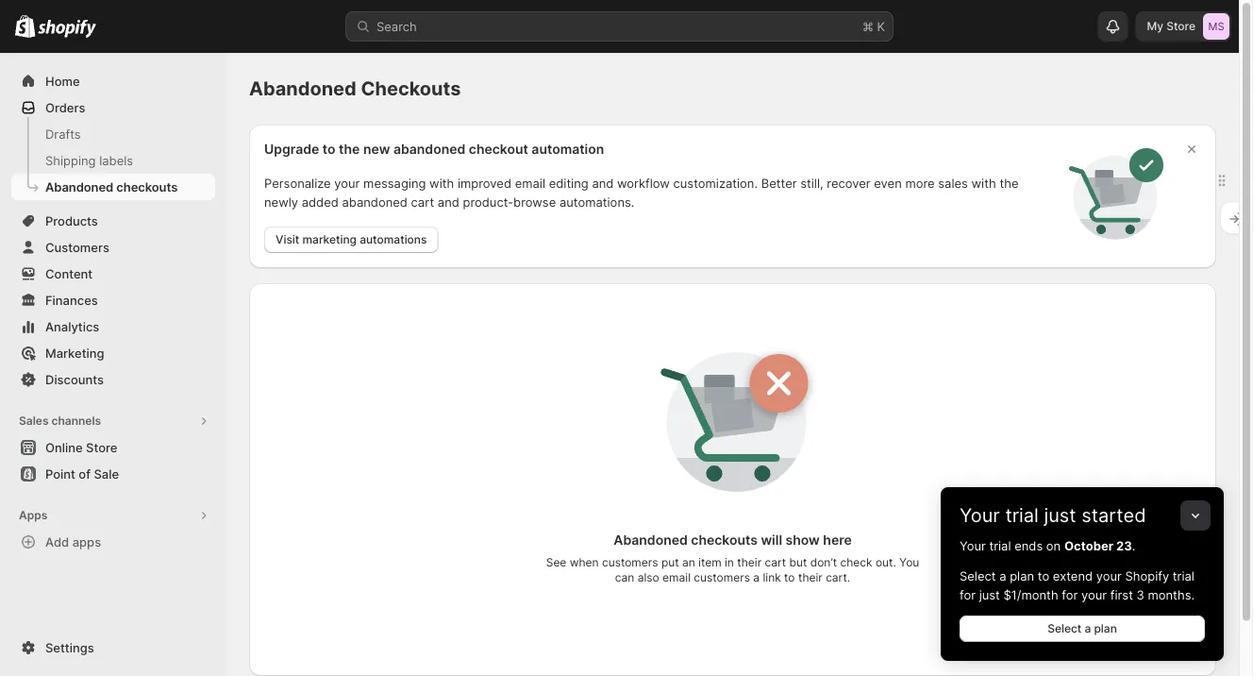 Task type: describe. For each thing, give the bounding box(es) containing it.
even
[[875, 176, 902, 190]]

put
[[662, 556, 679, 569]]

a inside abandoned checkouts will show here see when customers put an item in their cart but don't check out. you can also email customers a link to their cart.
[[754, 571, 760, 584]]

to inside select a plan to extend your shopify trial for just $1/month for your first 3 months.
[[1038, 568, 1050, 583]]

apps button
[[11, 502, 215, 529]]

add apps button
[[11, 529, 215, 555]]

can
[[615, 571, 635, 584]]

1 vertical spatial your
[[1097, 568, 1123, 583]]

⌘ k
[[863, 19, 886, 34]]

shipping labels
[[45, 153, 133, 168]]

the inside personalize your messaging with improved email editing and workflow customization. better still, recover even more sales with the newly added abandoned cart and product-browse automations.
[[1000, 176, 1019, 190]]

apps
[[19, 508, 47, 522]]

october
[[1065, 538, 1114, 553]]

shipping
[[45, 153, 96, 168]]

point of sale link
[[11, 461, 215, 487]]

online store button
[[0, 434, 227, 461]]

months.
[[1149, 587, 1195, 602]]

orders
[[45, 100, 85, 115]]

content
[[45, 266, 93, 281]]

shopify
[[1126, 568, 1170, 583]]

customers link
[[11, 234, 215, 261]]

sales channels
[[19, 414, 101, 428]]

customers
[[45, 240, 109, 254]]

will
[[761, 532, 783, 548]]

see
[[546, 556, 567, 569]]

sales
[[939, 176, 969, 190]]

sale
[[94, 466, 119, 481]]

1 horizontal spatial customers
[[694, 571, 751, 584]]

select for select a plan
[[1048, 622, 1082, 635]]

but
[[790, 556, 808, 569]]

here
[[824, 532, 852, 548]]

ends
[[1015, 538, 1044, 553]]

automations
[[360, 233, 427, 246]]

cart.
[[826, 571, 851, 584]]

abandoned checkouts will show here see when customers put an item in their cart but don't check out. you can also email customers a link to their cart.
[[546, 532, 920, 584]]

email inside personalize your messaging with improved email editing and workflow customization. better still, recover even more sales with the newly added abandoned cart and product-browse automations.
[[515, 176, 546, 190]]

recover
[[827, 176, 871, 190]]

marketing
[[303, 233, 357, 246]]

.
[[1133, 538, 1136, 553]]

of
[[79, 466, 91, 481]]

out.
[[876, 556, 897, 569]]

apps
[[72, 534, 101, 549]]

select a plan to extend your shopify trial for just $1/month for your first 3 months.
[[960, 568, 1195, 602]]

abandoned for abandoned checkouts
[[249, 77, 357, 100]]

visit marketing automations
[[276, 233, 427, 246]]

a for select a plan
[[1085, 622, 1092, 635]]

marketing link
[[11, 340, 215, 366]]

your trial just started
[[960, 504, 1147, 527]]

on
[[1047, 538, 1061, 553]]

add
[[45, 534, 69, 549]]

checkouts for abandoned checkouts
[[116, 179, 178, 194]]

shipping labels link
[[11, 147, 215, 174]]

my
[[1148, 19, 1164, 33]]

labels
[[99, 153, 133, 168]]

added
[[302, 195, 339, 209]]

2 for from the left
[[1062, 587, 1079, 602]]

trial inside select a plan to extend your shopify trial for just $1/month for your first 3 months.
[[1173, 568, 1195, 583]]

orders link
[[11, 94, 215, 121]]

visit marketing automations button
[[264, 227, 439, 253]]

2 vertical spatial your
[[1082, 587, 1108, 602]]

2 with from the left
[[972, 176, 997, 190]]

your trial just started element
[[941, 536, 1225, 661]]

analytics link
[[11, 313, 215, 340]]

products link
[[11, 208, 215, 234]]

finances link
[[11, 287, 215, 313]]

just inside select a plan to extend your shopify trial for just $1/month for your first 3 months.
[[980, 587, 1001, 602]]

finances
[[45, 293, 98, 307]]

also
[[638, 571, 660, 584]]

workflow
[[618, 176, 670, 190]]

abandoned inside abandoned checkouts will show here see when customers put an item in their cart but don't check out. you can also email customers a link to their cart.
[[614, 532, 688, 548]]

search
[[377, 19, 417, 34]]

store for my store
[[1167, 19, 1196, 33]]

personalize your messaging with improved email editing and workflow customization. better still, recover even more sales with the newly added abandoned cart and product-browse automations.
[[264, 176, 1019, 209]]

0 horizontal spatial to
[[323, 141, 336, 157]]

better
[[762, 176, 797, 190]]

messaging
[[364, 176, 426, 190]]

automation
[[532, 141, 605, 157]]



Task type: vqa. For each thing, say whether or not it's contained in the screenshot.
Visit marketing automations button
yes



Task type: locate. For each thing, give the bounding box(es) containing it.
online
[[45, 440, 83, 455]]

home link
[[11, 68, 215, 94]]

trial for ends
[[990, 538, 1012, 553]]

0 horizontal spatial their
[[738, 556, 762, 569]]

to inside abandoned checkouts will show here see when customers put an item in their cart but don't check out. you can also email customers a link to their cart.
[[785, 571, 795, 584]]

your left first
[[1082, 587, 1108, 602]]

cart inside personalize your messaging with improved email editing and workflow customization. better still, recover even more sales with the newly added abandoned cart and product-browse automations.
[[411, 195, 434, 209]]

1 horizontal spatial email
[[663, 571, 691, 584]]

email down put
[[663, 571, 691, 584]]

a down select a plan to extend your shopify trial for just $1/month for your first 3 months.
[[1085, 622, 1092, 635]]

to down but
[[785, 571, 795, 584]]

1 vertical spatial checkouts
[[691, 532, 758, 548]]

my store
[[1148, 19, 1196, 33]]

online store link
[[11, 434, 215, 461]]

abandoned down messaging
[[342, 195, 408, 209]]

1 vertical spatial email
[[663, 571, 691, 584]]

1 vertical spatial abandoned
[[45, 179, 114, 194]]

a left link
[[754, 571, 760, 584]]

email up browse
[[515, 176, 546, 190]]

1 horizontal spatial for
[[1062, 587, 1079, 602]]

checkout
[[469, 141, 529, 157]]

online store
[[45, 440, 117, 455]]

to
[[323, 141, 336, 157], [1038, 568, 1050, 583], [785, 571, 795, 584]]

1 horizontal spatial checkouts
[[691, 532, 758, 548]]

$1/month
[[1004, 587, 1059, 602]]

products
[[45, 213, 98, 228]]

0 vertical spatial customers
[[602, 556, 659, 569]]

2 horizontal spatial abandoned
[[614, 532, 688, 548]]

2 your from the top
[[960, 538, 986, 553]]

your up first
[[1097, 568, 1123, 583]]

0 vertical spatial the
[[339, 141, 360, 157]]

personalize
[[264, 176, 331, 190]]

1 vertical spatial just
[[980, 587, 1001, 602]]

shopify image
[[15, 15, 35, 38], [38, 19, 97, 38]]

⌘
[[863, 19, 874, 34]]

abandoned for abandoned checkouts
[[45, 179, 114, 194]]

the right sales
[[1000, 176, 1019, 190]]

store up sale
[[86, 440, 117, 455]]

1 vertical spatial store
[[86, 440, 117, 455]]

content link
[[11, 261, 215, 287]]

2 horizontal spatial to
[[1038, 568, 1050, 583]]

checkouts for abandoned checkouts will show here see when customers put an item in their cart but don't check out. you can also email customers a link to their cart.
[[691, 532, 758, 548]]

email inside abandoned checkouts will show here see when customers put an item in their cart but don't check out. you can also email customers a link to their cart.
[[663, 571, 691, 584]]

with down upgrade to the new abandoned checkout automation
[[430, 176, 454, 190]]

first
[[1111, 587, 1134, 602]]

0 horizontal spatial plan
[[1010, 568, 1035, 583]]

customers down in
[[694, 571, 751, 584]]

trial up months.
[[1173, 568, 1195, 583]]

your inside dropdown button
[[960, 504, 1001, 527]]

1 horizontal spatial their
[[799, 571, 823, 584]]

checkouts
[[116, 179, 178, 194], [691, 532, 758, 548]]

0 horizontal spatial a
[[754, 571, 760, 584]]

item
[[699, 556, 722, 569]]

upgrade to the new abandoned checkout automation
[[264, 141, 605, 157]]

1 vertical spatial your
[[960, 538, 986, 553]]

1 vertical spatial their
[[799, 571, 823, 584]]

show
[[786, 532, 820, 548]]

1 horizontal spatial just
[[1045, 504, 1077, 527]]

select for select a plan to extend your shopify trial for just $1/month for your first 3 months.
[[960, 568, 997, 583]]

1 vertical spatial and
[[438, 195, 460, 209]]

trial
[[1006, 504, 1039, 527], [990, 538, 1012, 553], [1173, 568, 1195, 583]]

visit
[[276, 233, 300, 246]]

1 horizontal spatial cart
[[765, 556, 787, 569]]

abandoned up put
[[614, 532, 688, 548]]

store
[[1167, 19, 1196, 33], [86, 440, 117, 455]]

0 vertical spatial abandoned
[[249, 77, 357, 100]]

drafts
[[45, 127, 81, 141]]

their down but
[[799, 571, 823, 584]]

0 vertical spatial their
[[738, 556, 762, 569]]

extend
[[1054, 568, 1093, 583]]

your for your trial ends on october 23 .
[[960, 538, 986, 553]]

1 horizontal spatial shopify image
[[38, 19, 97, 38]]

1 horizontal spatial a
[[1000, 568, 1007, 583]]

still,
[[801, 176, 824, 190]]

and left product-
[[438, 195, 460, 209]]

0 vertical spatial select
[[960, 568, 997, 583]]

1 horizontal spatial plan
[[1095, 622, 1118, 635]]

0 horizontal spatial the
[[339, 141, 360, 157]]

point
[[45, 466, 75, 481]]

1 horizontal spatial and
[[592, 176, 614, 190]]

store inside 'link'
[[86, 440, 117, 455]]

1 vertical spatial the
[[1000, 176, 1019, 190]]

checkouts up in
[[691, 532, 758, 548]]

3
[[1137, 587, 1145, 602]]

improved
[[458, 176, 512, 190]]

a
[[1000, 568, 1007, 583], [754, 571, 760, 584], [1085, 622, 1092, 635]]

1 horizontal spatial the
[[1000, 176, 1019, 190]]

select inside select a plan to extend your shopify trial for just $1/month for your first 3 months.
[[960, 568, 997, 583]]

analytics
[[45, 319, 99, 334]]

2 vertical spatial trial
[[1173, 568, 1195, 583]]

0 vertical spatial email
[[515, 176, 546, 190]]

a for select a plan to extend your shopify trial for just $1/month for your first 3 months.
[[1000, 568, 1007, 583]]

channels
[[51, 414, 101, 428]]

to up the $1/month
[[1038, 568, 1050, 583]]

select
[[960, 568, 997, 583], [1048, 622, 1082, 635]]

1 vertical spatial plan
[[1095, 622, 1118, 635]]

check
[[841, 556, 873, 569]]

plan for select a plan
[[1095, 622, 1118, 635]]

your
[[335, 176, 360, 190], [1097, 568, 1123, 583], [1082, 587, 1108, 602]]

automations.
[[560, 195, 635, 209]]

0 horizontal spatial checkouts
[[116, 179, 178, 194]]

plan up the $1/month
[[1010, 568, 1035, 583]]

your inside personalize your messaging with improved email editing and workflow customization. better still, recover even more sales with the newly added abandoned cart and product-browse automations.
[[335, 176, 360, 190]]

0 horizontal spatial cart
[[411, 195, 434, 209]]

2 vertical spatial abandoned
[[614, 532, 688, 548]]

0 horizontal spatial just
[[980, 587, 1001, 602]]

discounts
[[45, 372, 104, 387]]

abandoned checkouts
[[45, 179, 178, 194]]

plan down first
[[1095, 622, 1118, 635]]

customization.
[[674, 176, 758, 190]]

sales channels button
[[11, 408, 215, 434]]

checkouts inside abandoned checkouts will show here see when customers put an item in their cart but don't check out. you can also email customers a link to their cart.
[[691, 532, 758, 548]]

select a plan link
[[960, 616, 1206, 642]]

1 vertical spatial cart
[[765, 556, 787, 569]]

my store image
[[1204, 13, 1230, 40]]

0 horizontal spatial customers
[[602, 556, 659, 569]]

point of sale button
[[0, 461, 227, 487]]

plan
[[1010, 568, 1035, 583], [1095, 622, 1118, 635]]

2 horizontal spatial a
[[1085, 622, 1092, 635]]

to right upgrade
[[323, 141, 336, 157]]

1 vertical spatial abandoned
[[342, 195, 408, 209]]

and up automations.
[[592, 176, 614, 190]]

abandoned checkouts
[[249, 77, 461, 100]]

0 horizontal spatial abandoned
[[45, 179, 114, 194]]

select right you
[[960, 568, 997, 583]]

store right my
[[1167, 19, 1196, 33]]

0 vertical spatial store
[[1167, 19, 1196, 33]]

abandoned up upgrade
[[249, 77, 357, 100]]

0 vertical spatial plan
[[1010, 568, 1035, 583]]

plan for select a plan to extend your shopify trial for just $1/month for your first 3 months.
[[1010, 568, 1035, 583]]

0 vertical spatial cart
[[411, 195, 434, 209]]

trial up ends
[[1006, 504, 1039, 527]]

0 vertical spatial your
[[335, 176, 360, 190]]

just inside dropdown button
[[1045, 504, 1077, 527]]

with right sales
[[972, 176, 997, 190]]

abandoned checkout image image
[[1070, 147, 1164, 241]]

browse
[[514, 195, 556, 209]]

cart up link
[[765, 556, 787, 569]]

0 horizontal spatial store
[[86, 440, 117, 455]]

trial for just
[[1006, 504, 1039, 527]]

upgrade
[[264, 141, 319, 157]]

0 horizontal spatial for
[[960, 587, 976, 602]]

1 horizontal spatial abandoned
[[249, 77, 357, 100]]

select a plan
[[1048, 622, 1118, 635]]

settings
[[45, 640, 94, 655]]

started
[[1082, 504, 1147, 527]]

1 vertical spatial customers
[[694, 571, 751, 584]]

your trial ends on october 23 .
[[960, 538, 1136, 553]]

0 vertical spatial trial
[[1006, 504, 1039, 527]]

1 with from the left
[[430, 176, 454, 190]]

0 horizontal spatial with
[[430, 176, 454, 190]]

a up the $1/month
[[1000, 568, 1007, 583]]

0 horizontal spatial and
[[438, 195, 460, 209]]

0 vertical spatial abandoned
[[394, 141, 466, 157]]

the left new
[[339, 141, 360, 157]]

trial left ends
[[990, 538, 1012, 553]]

1 horizontal spatial to
[[785, 571, 795, 584]]

new
[[363, 141, 390, 157]]

0 vertical spatial just
[[1045, 504, 1077, 527]]

product-
[[463, 195, 514, 209]]

point of sale
[[45, 466, 119, 481]]

abandoned down shipping on the left of the page
[[45, 179, 114, 194]]

plan inside select a plan to extend your shopify trial for just $1/month for your first 3 months.
[[1010, 568, 1035, 583]]

checkouts down 'labels' at top left
[[116, 179, 178, 194]]

in
[[725, 556, 734, 569]]

your up the your trial ends on october 23 .
[[960, 504, 1001, 527]]

your left ends
[[960, 538, 986, 553]]

1 vertical spatial select
[[1048, 622, 1082, 635]]

abandoned
[[249, 77, 357, 100], [45, 179, 114, 194], [614, 532, 688, 548]]

store for online store
[[86, 440, 117, 455]]

0 horizontal spatial shopify image
[[15, 15, 35, 38]]

0 vertical spatial checkouts
[[116, 179, 178, 194]]

checkouts
[[361, 77, 461, 100]]

your trial just started button
[[941, 487, 1225, 527]]

their right in
[[738, 556, 762, 569]]

a inside select a plan to extend your shopify trial for just $1/month for your first 3 months.
[[1000, 568, 1007, 583]]

0 horizontal spatial select
[[960, 568, 997, 583]]

more
[[906, 176, 935, 190]]

customers up the can at the bottom of page
[[602, 556, 659, 569]]

1 for from the left
[[960, 587, 976, 602]]

23
[[1117, 538, 1133, 553]]

select down select a plan to extend your shopify trial for just $1/month for your first 3 months.
[[1048, 622, 1082, 635]]

email
[[515, 176, 546, 190], [663, 571, 691, 584]]

just left the $1/month
[[980, 587, 1001, 602]]

trial inside dropdown button
[[1006, 504, 1039, 527]]

abandoned inside personalize your messaging with improved email editing and workflow customization. better still, recover even more sales with the newly added abandoned cart and product-browse automations.
[[342, 195, 408, 209]]

abandoned
[[394, 141, 466, 157], [342, 195, 408, 209]]

the
[[339, 141, 360, 157], [1000, 176, 1019, 190]]

0 vertical spatial and
[[592, 176, 614, 190]]

0 vertical spatial your
[[960, 504, 1001, 527]]

when
[[570, 556, 599, 569]]

1 vertical spatial trial
[[990, 538, 1012, 553]]

an
[[683, 556, 696, 569]]

just up on
[[1045, 504, 1077, 527]]

cart down messaging
[[411, 195, 434, 209]]

for down extend
[[1062, 587, 1079, 602]]

abandoned up messaging
[[394, 141, 466, 157]]

editing
[[549, 176, 589, 190]]

marketing
[[45, 346, 104, 360]]

sales
[[19, 414, 49, 428]]

k
[[878, 19, 886, 34]]

1 horizontal spatial select
[[1048, 622, 1082, 635]]

cart inside abandoned checkouts will show here see when customers put an item in their cart but don't check out. you can also email customers a link to their cart.
[[765, 556, 787, 569]]

your up added
[[335, 176, 360, 190]]

home
[[45, 74, 80, 88]]

for
[[960, 587, 976, 602], [1062, 587, 1079, 602]]

drafts link
[[11, 121, 215, 147]]

your for your trial just started
[[960, 504, 1001, 527]]

abandoned checkouts link
[[11, 174, 215, 200]]

0 horizontal spatial email
[[515, 176, 546, 190]]

1 horizontal spatial with
[[972, 176, 997, 190]]

newly
[[264, 195, 298, 209]]

for left the $1/month
[[960, 587, 976, 602]]

your
[[960, 504, 1001, 527], [960, 538, 986, 553]]

1 your from the top
[[960, 504, 1001, 527]]

1 horizontal spatial store
[[1167, 19, 1196, 33]]



